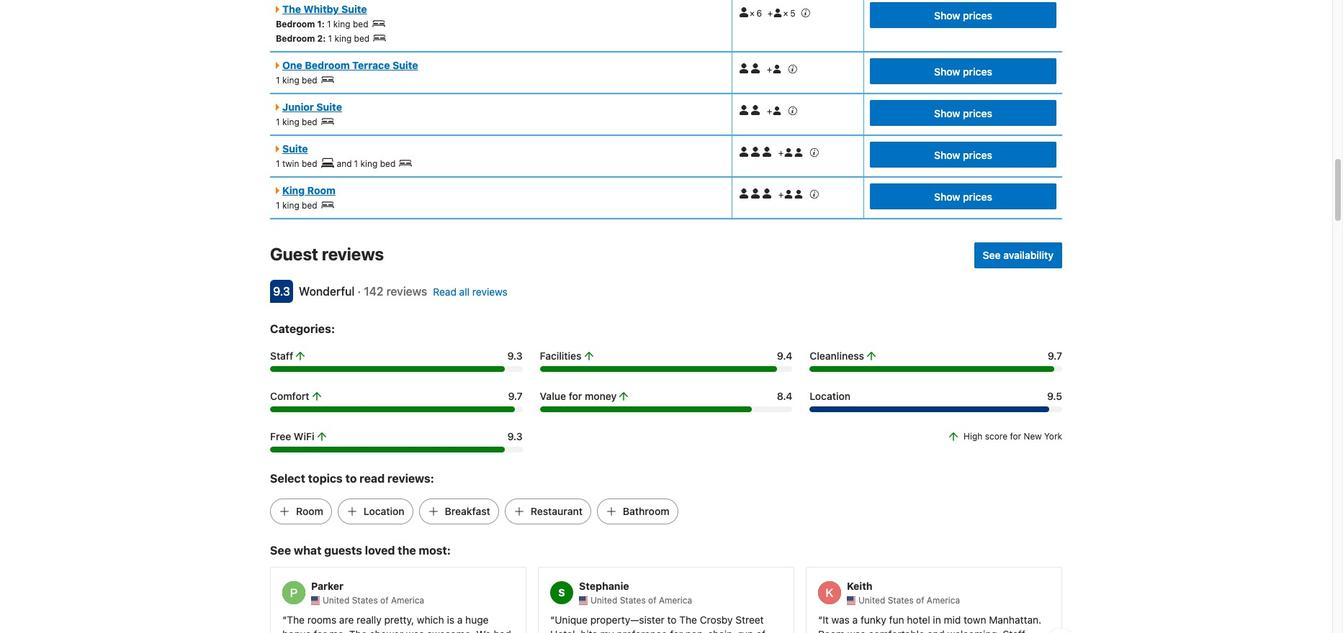 Task type: locate. For each thing, give the bounding box(es) containing it.
2 horizontal spatial united states of america image
[[847, 597, 856, 605]]

1 vertical spatial 3 adults, 2 children element
[[738, 184, 820, 200]]

united
[[323, 595, 350, 606], [591, 595, 617, 606], [858, 595, 885, 606]]

1 up the "suite" link
[[276, 117, 280, 128]]

suite right terrace
[[392, 59, 418, 71]]

room
[[307, 185, 336, 197], [296, 506, 323, 518], [818, 629, 845, 634]]

2 america from the left
[[659, 595, 692, 606]]

2 horizontal spatial america
[[927, 595, 960, 606]]

5 show from the top
[[934, 191, 960, 203]]

0 vertical spatial 9.7
[[1048, 350, 1062, 362]]

reviews right all
[[472, 286, 508, 298]]

cleanliness
[[810, 350, 864, 362]]

america for parker
[[391, 595, 424, 606]]

+ for bedroom
[[767, 64, 772, 75]]

reviews right the 142
[[386, 285, 427, 298]]

1 horizontal spatial united
[[591, 595, 617, 606]]

" for stephanie
[[550, 614, 555, 626]]

show prices
[[934, 9, 992, 22], [934, 65, 992, 78], [934, 107, 992, 119], [934, 149, 992, 161], [934, 191, 992, 203]]

of
[[380, 595, 389, 606], [648, 595, 656, 606], [916, 595, 924, 606]]

× left 6
[[749, 8, 755, 18]]

united down stephanie
[[591, 595, 617, 606]]

5 show prices button from the top
[[870, 184, 1056, 210]]

united down parker
[[323, 595, 350, 606]]

1 vertical spatial bedroom
[[276, 33, 315, 44]]

0 horizontal spatial reviews
[[322, 244, 384, 264]]

0 vertical spatial for
[[569, 390, 582, 403]]

3 show prices button from the top
[[870, 100, 1056, 126]]

1 vertical spatial and
[[927, 629, 945, 634]]

states up fun
[[888, 595, 914, 606]]

2 × from the left
[[783, 8, 788, 18]]

1 vertical spatial for
[[1010, 432, 1021, 442]]

location down read
[[364, 506, 404, 518]]

1 horizontal spatial and
[[927, 629, 945, 634]]

bed
[[353, 19, 368, 30], [354, 33, 370, 44], [302, 75, 317, 86], [302, 117, 317, 128], [302, 159, 317, 169], [380, 159, 396, 169], [302, 200, 317, 211]]

prices
[[963, 9, 992, 22], [963, 65, 992, 78], [963, 107, 992, 119], [963, 149, 992, 161], [963, 191, 992, 203]]

3 states from the left
[[888, 595, 914, 606]]

1 horizontal spatial ×
[[783, 8, 788, 18]]

twin
[[282, 159, 299, 169]]

1 america from the left
[[391, 595, 424, 606]]

topics
[[308, 473, 343, 486]]

1 right 2 on the left of the page
[[328, 33, 332, 44]]

3 united states of america image from the left
[[847, 597, 856, 605]]

united down keith
[[858, 595, 885, 606]]

3 show from the top
[[934, 107, 960, 119]]

new
[[1024, 432, 1042, 442]]

1 " from the left
[[282, 614, 287, 626]]

1 vertical spatial :
[[323, 33, 326, 44]]

1 united states of america from the left
[[323, 595, 424, 606]]

for
[[569, 390, 582, 403], [1010, 432, 1021, 442]]

4 show prices button from the top
[[870, 142, 1056, 168]]

of for parker
[[380, 595, 389, 606]]

0 horizontal spatial 9.7
[[508, 390, 523, 403]]

and right 1 twin bed
[[337, 159, 352, 169]]

2 vertical spatial 9.3
[[507, 431, 523, 443]]

2 show prices from the top
[[934, 65, 992, 78]]

staff
[[270, 350, 293, 362]]

0 horizontal spatial of
[[380, 595, 389, 606]]

manhattan.
[[989, 614, 1041, 626]]

3 prices from the top
[[963, 107, 992, 119]]

0 vertical spatial 3 adults, 2 children element
[[738, 142, 820, 158]]

9.7 up 9.5
[[1048, 350, 1062, 362]]

categories:
[[270, 323, 335, 336]]

·
[[358, 285, 361, 298]]

wonderful
[[299, 285, 355, 298]]

9.3 for free wifi
[[507, 431, 523, 443]]

2 of from the left
[[648, 595, 656, 606]]

s
[[558, 587, 565, 599]]

1 vertical spatial 9.3
[[507, 350, 523, 362]]

in
[[933, 614, 941, 626]]

0 vertical spatial location
[[810, 390, 851, 403]]

0 vertical spatial was
[[831, 614, 850, 626]]

see inside button
[[983, 249, 1001, 262]]

2 show from the top
[[934, 65, 960, 78]]

1 vertical spatial 9.7
[[508, 390, 523, 403]]

united states of america image down parker
[[311, 597, 320, 605]]

was
[[831, 614, 850, 626], [847, 629, 866, 634]]

1 left twin
[[276, 159, 280, 169]]

facilities
[[540, 350, 582, 362]]

5 prices from the top
[[963, 191, 992, 203]]

the
[[282, 3, 301, 15]]

show prices for room
[[934, 191, 992, 203]]

united states of america image for parker
[[311, 597, 320, 605]]

1 show prices button from the top
[[870, 2, 1056, 28]]

0 horizontal spatial america
[[391, 595, 424, 606]]

wonderful · 142 reviews
[[299, 285, 427, 298]]

1 united states of america image from the left
[[311, 597, 320, 605]]

2 2 adults, 1 child element from the top
[[738, 100, 798, 116]]

prices for whitby
[[963, 9, 992, 22]]

one bedroom terrace suite link
[[276, 59, 418, 71]]

1 twin bed
[[276, 159, 317, 169]]

united states of america image down keith
[[847, 597, 856, 605]]

united states of america
[[323, 595, 424, 606], [591, 595, 692, 606], [858, 595, 960, 606]]

2 horizontal spatial united
[[858, 595, 885, 606]]

bedroom down 2 on the left of the page
[[305, 59, 350, 71]]

was left the a
[[831, 614, 850, 626]]

2 adults, 1 child element
[[738, 58, 798, 75], [738, 100, 798, 116]]

2 prices from the top
[[963, 65, 992, 78]]

0 horizontal spatial united states of america
[[323, 595, 424, 606]]

2 3 adults, 2 children element from the top
[[738, 184, 820, 200]]

3 adults, 2 children element for suite
[[738, 142, 820, 158]]

1 vertical spatial 2 adults, 1 child element
[[738, 100, 798, 116]]

reviews
[[322, 244, 384, 264], [386, 285, 427, 298], [472, 286, 508, 298]]

3 america from the left
[[927, 595, 960, 606]]

0 vertical spatial bedroom
[[276, 19, 315, 30]]

united states of america up hotel
[[858, 595, 960, 606]]

0 horizontal spatial and
[[337, 159, 352, 169]]

1 states from the left
[[352, 595, 378, 606]]

see for see what guests loved the most:
[[270, 545, 291, 558]]

" for parker
[[282, 614, 287, 626]]

stephanie
[[579, 580, 629, 593]]

facilities 9.4 meter
[[540, 367, 792, 372]]

guest reviews element
[[270, 243, 968, 266]]

2 horizontal spatial of
[[916, 595, 924, 606]]

see
[[983, 249, 1001, 262], [270, 545, 291, 558]]

states for parker
[[352, 595, 378, 606]]

free
[[270, 431, 291, 443]]

york
[[1044, 432, 1062, 442]]

2 show prices button from the top
[[870, 58, 1056, 84]]

the whitby suite link
[[276, 3, 367, 15]]

0 horizontal spatial states
[[352, 595, 378, 606]]

terrace
[[352, 59, 390, 71]]

1 horizontal spatial for
[[1010, 432, 1021, 442]]

united states of america down parker
[[323, 595, 424, 606]]

0 horizontal spatial united
[[323, 595, 350, 606]]

1 horizontal spatial "
[[550, 614, 555, 626]]

states for keith
[[888, 595, 914, 606]]

room down it
[[818, 629, 845, 634]]

2 vertical spatial room
[[818, 629, 845, 634]]

see what guests loved the most:
[[270, 545, 451, 558]]

and
[[337, 159, 352, 169], [927, 629, 945, 634]]

: up 2 on the left of the page
[[322, 19, 325, 30]]

king
[[333, 19, 350, 30], [334, 33, 352, 44], [282, 75, 299, 86], [282, 117, 299, 128], [360, 159, 378, 169], [282, 200, 299, 211]]

room right king
[[307, 185, 336, 197]]

2 horizontal spatial "
[[818, 614, 823, 626]]

1 king bed
[[327, 19, 368, 30], [328, 33, 370, 44], [276, 75, 317, 86], [276, 117, 317, 128], [354, 159, 396, 169], [276, 200, 317, 211]]

show for suite
[[934, 107, 960, 119]]

1 horizontal spatial of
[[648, 595, 656, 606]]

for left new
[[1010, 432, 1021, 442]]

and inside " it was a funky fun hotel in mid town manhattan. room was comfortable and welcoming. staf
[[927, 629, 945, 634]]

1 united from the left
[[323, 595, 350, 606]]

9.7
[[1048, 350, 1062, 362], [508, 390, 523, 403]]

1 horizontal spatial 9.7
[[1048, 350, 1062, 362]]

3 united from the left
[[858, 595, 885, 606]]

reviews inside guest reviews element
[[322, 244, 384, 264]]

states
[[352, 595, 378, 606], [620, 595, 646, 606], [888, 595, 914, 606]]

3 " from the left
[[818, 614, 823, 626]]

"
[[282, 614, 287, 626], [550, 614, 555, 626], [818, 614, 823, 626]]

1 show prices from the top
[[934, 9, 992, 22]]

select
[[270, 473, 305, 486]]

was down the a
[[847, 629, 866, 634]]

united states of america image
[[311, 597, 320, 605], [579, 597, 588, 605], [847, 597, 856, 605]]

free wifi
[[270, 431, 314, 443]]

suite
[[341, 3, 367, 15], [392, 59, 418, 71], [316, 101, 342, 113], [282, 143, 308, 155]]

1 2 adults, 1 child element from the top
[[738, 58, 798, 75]]

show
[[934, 9, 960, 22], [934, 65, 960, 78], [934, 107, 960, 119], [934, 149, 960, 161], [934, 191, 960, 203]]

+ for room
[[778, 189, 784, 200]]

0 vertical spatial see
[[983, 249, 1001, 262]]

value for money
[[540, 390, 617, 403]]

room down topics
[[296, 506, 323, 518]]

see left what at the left of page
[[270, 545, 291, 558]]

location down cleanliness
[[810, 390, 851, 403]]

1 of from the left
[[380, 595, 389, 606]]

6
[[757, 8, 762, 18]]

9.7 left value
[[508, 390, 523, 403]]

1 vertical spatial location
[[364, 506, 404, 518]]

+
[[767, 8, 773, 18], [767, 64, 772, 75], [767, 106, 772, 116], [778, 147, 784, 158], [778, 189, 784, 200]]

united states of america image right s
[[579, 597, 588, 605]]

5
[[790, 8, 795, 18]]

1 prices from the top
[[963, 9, 992, 22]]

united states of america down stephanie
[[591, 595, 692, 606]]

for right value
[[569, 390, 582, 403]]

show prices button for suite
[[870, 100, 1056, 126]]

and down in
[[927, 629, 945, 634]]

1 horizontal spatial location
[[810, 390, 851, 403]]

1 horizontal spatial states
[[620, 595, 646, 606]]

3 show prices from the top
[[934, 107, 992, 119]]

show prices button for bedroom
[[870, 58, 1056, 84]]

9.3 for staff
[[507, 350, 523, 362]]

bedroom down bedroom 1 :
[[276, 33, 315, 44]]

9.4
[[777, 350, 792, 362]]

2 horizontal spatial united states of america
[[858, 595, 960, 606]]

0 horizontal spatial united states of america image
[[311, 597, 320, 605]]

9.3
[[273, 285, 290, 298], [507, 350, 523, 362], [507, 431, 523, 443]]

1 vertical spatial see
[[270, 545, 291, 558]]

read all reviews
[[433, 286, 508, 298]]

states for stephanie
[[620, 595, 646, 606]]

3 adults, 2 children element
[[738, 142, 820, 158], [738, 184, 820, 200]]

location
[[810, 390, 851, 403], [364, 506, 404, 518]]

united states of america image for stephanie
[[579, 597, 588, 605]]

united states of america for stephanie
[[591, 595, 692, 606]]

3 of from the left
[[916, 595, 924, 606]]

cleanliness 9.7 meter
[[810, 367, 1062, 372]]

+ inside 6 adults, 5 children element
[[767, 8, 773, 18]]

bedroom up bedroom 2 :
[[276, 19, 315, 30]]

2 horizontal spatial states
[[888, 595, 914, 606]]

0 vertical spatial and
[[337, 159, 352, 169]]

2 " from the left
[[550, 614, 555, 626]]

0 horizontal spatial see
[[270, 545, 291, 558]]

show prices button
[[870, 2, 1056, 28], [870, 58, 1056, 84], [870, 100, 1056, 126], [870, 142, 1056, 168], [870, 184, 1056, 210]]

1 vertical spatial room
[[296, 506, 323, 518]]

prices for bedroom
[[963, 65, 992, 78]]

what
[[294, 545, 321, 558]]

:
[[322, 19, 325, 30], [323, 33, 326, 44]]

the whitby suite
[[282, 3, 367, 15]]

5 show prices from the top
[[934, 191, 992, 203]]

1 3 adults, 2 children element from the top
[[738, 142, 820, 158]]

united for parker
[[323, 595, 350, 606]]

2 united states of america image from the left
[[579, 597, 588, 605]]

high
[[964, 432, 983, 442]]

: down bedroom 1 :
[[323, 33, 326, 44]]

states down stephanie
[[620, 595, 646, 606]]

2 states from the left
[[620, 595, 646, 606]]

2 united states of america from the left
[[591, 595, 692, 606]]

1 show from the top
[[934, 9, 960, 22]]

of for keith
[[916, 595, 924, 606]]

this is a carousel with rotating slides. it displays featured reviews of the property. use the next and previous buttons to navigate. region
[[259, 562, 1074, 634]]

1 horizontal spatial america
[[659, 595, 692, 606]]

0 vertical spatial :
[[322, 19, 325, 30]]

1 × from the left
[[749, 8, 755, 18]]

see for see availability
[[983, 249, 1001, 262]]

mid
[[944, 614, 961, 626]]

america
[[391, 595, 424, 606], [659, 595, 692, 606], [927, 595, 960, 606]]

2 united from the left
[[591, 595, 617, 606]]

1
[[317, 19, 322, 30], [327, 19, 331, 30], [328, 33, 332, 44], [276, 75, 280, 86], [276, 117, 280, 128], [276, 159, 280, 169], [354, 159, 358, 169], [276, 200, 280, 211]]

2 horizontal spatial reviews
[[472, 286, 508, 298]]

junior
[[282, 101, 314, 113]]

2 adults, 1 child element for junior suite
[[738, 100, 798, 116]]

1 horizontal spatial united states of america
[[591, 595, 692, 606]]

1 horizontal spatial united states of america image
[[579, 597, 588, 605]]

states down see what guests loved the most:
[[352, 595, 378, 606]]

1 horizontal spatial see
[[983, 249, 1001, 262]]

: for bedroom 2 :
[[323, 33, 326, 44]]

see left availability
[[983, 249, 1001, 262]]

3 united states of america from the left
[[858, 595, 960, 606]]

0 vertical spatial 2 adults, 1 child element
[[738, 58, 798, 75]]

0 horizontal spatial ×
[[749, 8, 755, 18]]

select topics to read reviews:
[[270, 473, 434, 486]]

reviews up the ·
[[322, 244, 384, 264]]

× left 5 in the right top of the page
[[783, 8, 788, 18]]

comfort 9.7 meter
[[270, 407, 523, 413]]

2 adults, 1 child element for one bedroom terrace suite
[[738, 58, 798, 75]]

0 horizontal spatial "
[[282, 614, 287, 626]]



Task type: vqa. For each thing, say whether or not it's contained in the screenshot.
Review Categories element
yes



Task type: describe. For each thing, give the bounding box(es) containing it.
america for stephanie
[[659, 595, 692, 606]]

the
[[398, 545, 416, 558]]

fun
[[889, 614, 904, 626]]

0 vertical spatial 9.3
[[273, 285, 290, 298]]

money
[[585, 390, 617, 403]]

9.7 for comfort
[[508, 390, 523, 403]]

show prices button for room
[[870, 184, 1056, 210]]

united states of america image for keith
[[847, 597, 856, 605]]

bedroom for bedroom 1
[[276, 19, 315, 30]]

1 up 2 on the left of the page
[[317, 19, 322, 30]]

1 right 1 twin bed
[[354, 159, 358, 169]]

+ for whitby
[[767, 8, 773, 18]]

6 adults, 5 children element
[[738, 2, 811, 18]]

welcoming.
[[947, 629, 1000, 634]]

1 horizontal spatial reviews
[[386, 285, 427, 298]]

2
[[317, 33, 323, 44]]

show for room
[[934, 191, 960, 203]]

king room
[[282, 185, 336, 197]]

show prices for suite
[[934, 107, 992, 119]]

4 prices from the top
[[963, 149, 992, 161]]

one
[[282, 59, 302, 71]]

1 vertical spatial was
[[847, 629, 866, 634]]

show prices for bedroom
[[934, 65, 992, 78]]

guests
[[324, 545, 362, 558]]

of for stephanie
[[648, 595, 656, 606]]

junior suite link
[[276, 101, 342, 113]]

prices for room
[[963, 191, 992, 203]]

see availability
[[983, 249, 1054, 262]]

1 up junior suite link
[[276, 75, 280, 86]]

× for × 5
[[783, 8, 788, 18]]

restaurant
[[531, 506, 583, 518]]

show prices button for whitby
[[870, 2, 1056, 28]]

value
[[540, 390, 566, 403]]

4 show from the top
[[934, 149, 960, 161]]

+ for suite
[[767, 106, 772, 116]]

availability
[[1003, 249, 1054, 262]]

8.4
[[777, 390, 792, 403]]

funky
[[861, 614, 886, 626]]

a
[[852, 614, 858, 626]]

to
[[345, 473, 357, 486]]

review categories element
[[270, 321, 335, 338]]

" inside " it was a funky fun hotel in mid town manhattan. room was comfortable and welcoming. staf
[[818, 614, 823, 626]]

hotel
[[907, 614, 930, 626]]

142
[[364, 285, 383, 298]]

× 5
[[783, 8, 795, 18]]

3 adults, 2 children element for king room
[[738, 184, 820, 200]]

0 horizontal spatial location
[[364, 506, 404, 518]]

high score for new york
[[964, 432, 1062, 442]]

comfort
[[270, 390, 309, 403]]

united for stephanie
[[591, 595, 617, 606]]

prices for suite
[[963, 107, 992, 119]]

bedroom 2 :
[[276, 33, 326, 44]]

" it was a funky fun hotel in mid town manhattan. room was comfortable and welcoming. staf
[[818, 614, 1041, 634]]

one bedroom terrace suite
[[282, 59, 418, 71]]

0 horizontal spatial for
[[569, 390, 582, 403]]

rated wonderful element
[[299, 285, 355, 298]]

america for keith
[[927, 595, 960, 606]]

parker
[[311, 580, 344, 593]]

comfortable
[[868, 629, 925, 634]]

1 down king room link
[[276, 200, 280, 211]]

× for × 6
[[749, 8, 755, 18]]

staff 9.3 meter
[[270, 367, 523, 372]]

suite right junior
[[316, 101, 342, 113]]

value for money 8.4 meter
[[540, 407, 792, 413]]

breakfast
[[445, 506, 490, 518]]

bedroom 1 :
[[276, 19, 325, 30]]

location 9.5 meter
[[810, 407, 1062, 413]]

score
[[985, 432, 1008, 442]]

room inside " it was a funky fun hotel in mid town manhattan. room was comfortable and welcoming. staf
[[818, 629, 845, 634]]

0 vertical spatial room
[[307, 185, 336, 197]]

read
[[360, 473, 385, 486]]

show for whitby
[[934, 9, 960, 22]]

most:
[[419, 545, 451, 558]]

all
[[459, 286, 470, 298]]

4 show prices from the top
[[934, 149, 992, 161]]

guest
[[270, 244, 318, 264]]

united states of america for parker
[[323, 595, 424, 606]]

show prices for whitby
[[934, 9, 992, 22]]

united for keith
[[858, 595, 885, 606]]

: for bedroom 1 :
[[322, 19, 325, 30]]

king
[[282, 185, 305, 197]]

9.5
[[1047, 390, 1062, 403]]

9.7 for cleanliness
[[1048, 350, 1062, 362]]

show for bedroom
[[934, 65, 960, 78]]

reviews:
[[387, 473, 434, 486]]

scored 9.3 element
[[270, 280, 293, 303]]

× 6
[[749, 8, 762, 18]]

king room link
[[276, 185, 336, 197]]

bedroom for bedroom 2
[[276, 33, 315, 44]]

united states of america for keith
[[858, 595, 960, 606]]

suite up 1 twin bed
[[282, 143, 308, 155]]

free wifi 9.3 meter
[[270, 447, 523, 453]]

bathroom
[[623, 506, 669, 518]]

junior suite
[[282, 101, 342, 113]]

loved
[[365, 545, 395, 558]]

whitby
[[304, 3, 339, 15]]

keith
[[847, 580, 873, 593]]

2 vertical spatial bedroom
[[305, 59, 350, 71]]

wifi
[[294, 431, 314, 443]]

town
[[964, 614, 986, 626]]

see availability button
[[974, 243, 1062, 269]]

suite link
[[276, 143, 308, 155]]

suite right whitby
[[341, 3, 367, 15]]

read
[[433, 286, 457, 298]]

it
[[823, 614, 829, 626]]

guest reviews
[[270, 244, 384, 264]]

1 down the whitby suite at top
[[327, 19, 331, 30]]



